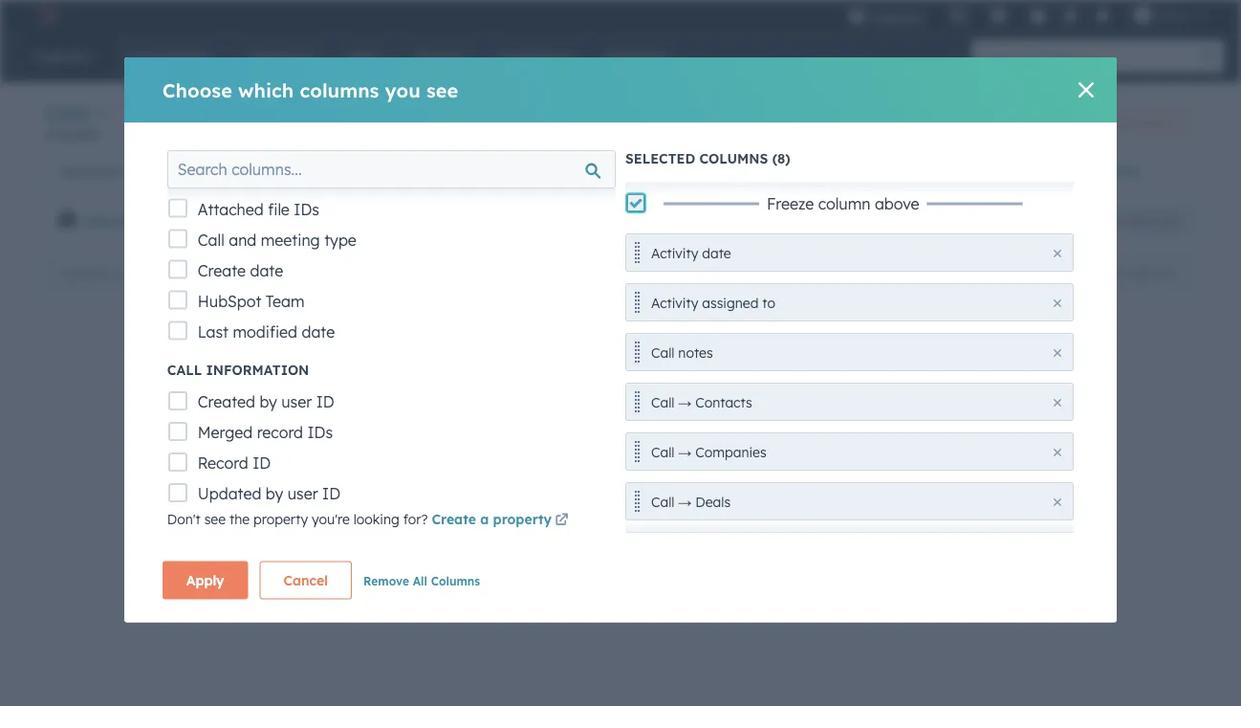 Task type: locate. For each thing, give the bounding box(es) containing it.
0 vertical spatial close image
[[1080, 82, 1095, 98]]

2 vertical spatial →
[[679, 493, 692, 510]]

activity assigned to inside activity assigned to button
[[652, 294, 776, 311]]

no
[[215, 390, 243, 414]]

to
[[366, 212, 379, 229], [763, 294, 776, 311], [282, 432, 295, 449]]

user for created by user id
[[282, 392, 312, 411]]

a right for?
[[480, 511, 489, 528]]

close image
[[1055, 249, 1062, 257], [1055, 299, 1062, 307], [1055, 349, 1062, 356], [1055, 448, 1062, 456], [1055, 498, 1062, 506]]

clear
[[857, 212, 893, 229]]

create a property
[[432, 511, 552, 528]]

see inside "expecting to see a new item? try again in a few seconds as the system catches up."
[[299, 432, 320, 449]]

0 horizontal spatial close image
[[1055, 399, 1062, 406]]

1 vertical spatial create
[[432, 511, 476, 528]]

→ inside call → deals button
[[679, 493, 692, 510]]

assigned for call → contacts
[[703, 294, 759, 311]]

0 records
[[46, 127, 100, 141]]

call up call → deals
[[652, 444, 675, 460]]

available
[[154, 212, 216, 229]]

columns left you
[[300, 78, 379, 102]]

advanced
[[702, 212, 768, 229]]

save
[[1126, 214, 1152, 228]]

id up "you're"
[[323, 484, 341, 503]]

1 horizontal spatial see
[[299, 432, 320, 449]]

calling icon image
[[950, 7, 967, 25]]

notifications button
[[1087, 0, 1119, 31]]

record id
[[198, 454, 271, 473]]

ids for attached file ids
[[294, 200, 320, 219]]

close image inside activity assigned to button
[[1055, 299, 1062, 307]]

create
[[198, 261, 246, 280], [432, 511, 476, 528]]

team
[[266, 291, 305, 310]]

id down expecting
[[253, 454, 271, 473]]

menu
[[835, 0, 1219, 31]]

user for updated by user id
[[288, 484, 318, 503]]

user up record
[[282, 392, 312, 411]]

a right in at the bottom
[[481, 432, 489, 449]]

1 horizontal spatial activity assigned to
[[652, 294, 776, 311]]

2 link opens in a new window image from the top
[[556, 514, 569, 528]]

advanced filters (2)
[[702, 212, 833, 229]]

to inside button
[[763, 294, 776, 311]]

settings image
[[1062, 8, 1080, 25]]

0 vertical spatial activity assigned to
[[247, 212, 379, 229]]

1 horizontal spatial assigned
[[703, 294, 759, 311]]

4 close image from the top
[[1055, 448, 1062, 456]]

→ left 'contacts'
[[679, 394, 692, 410]]

date
[[703, 244, 732, 261], [250, 261, 283, 280], [302, 322, 335, 341]]

2 vertical spatial all
[[413, 574, 428, 588]]

selected
[[626, 150, 696, 167]]

all for clear all
[[897, 212, 914, 229]]

don't
[[167, 511, 201, 528]]

1 vertical spatial ids
[[308, 423, 333, 442]]

ids right file
[[294, 200, 320, 219]]

remove all columns
[[364, 574, 481, 588]]

2 horizontal spatial the
[[593, 432, 613, 449]]

1 horizontal spatial columns
[[1134, 266, 1179, 280]]

1 vertical spatial all
[[897, 212, 914, 229]]

calls banner
[[46, 100, 1196, 152]]

(2)
[[815, 212, 833, 229]]

call
[[1108, 116, 1128, 130], [546, 212, 572, 229], [198, 230, 225, 249], [652, 344, 675, 361], [167, 361, 202, 378], [652, 394, 675, 410], [652, 444, 675, 460], [652, 493, 675, 510]]

0 horizontal spatial see
[[204, 511, 226, 528]]

close image inside call → deals button
[[1055, 498, 1062, 506]]

hubspot link
[[23, 4, 72, 27]]

2 horizontal spatial all
[[1083, 163, 1100, 179]]

remove all columns button
[[364, 569, 481, 592]]

activity up call and meeting type
[[247, 212, 298, 229]]

1 vertical spatial user
[[288, 484, 318, 503]]

to inside "expecting to see a new item? try again in a few seconds as the system catches up."
[[282, 432, 295, 449]]

call inside button
[[546, 212, 572, 229]]

assigned
[[302, 212, 362, 229], [703, 294, 759, 311]]

1 vertical spatial to
[[763, 294, 776, 311]]

2 vertical spatial activity
[[652, 294, 699, 311]]

0 horizontal spatial property
[[254, 511, 308, 528]]

ids
[[294, 200, 320, 219], [308, 423, 333, 442]]

2 → from the top
[[679, 444, 692, 460]]

freeze
[[767, 194, 814, 213]]

information
[[206, 361, 309, 378]]

search image
[[1202, 50, 1215, 63]]

0 horizontal spatial assigned
[[302, 212, 362, 229]]

matches
[[249, 390, 330, 414]]

activity inside popup button
[[247, 212, 298, 229]]

1 → from the top
[[679, 394, 692, 410]]

all views link
[[1071, 152, 1154, 190]]

the inside choose which columns you see dialog
[[230, 511, 250, 528]]

all inside choose which columns you see dialog
[[413, 574, 428, 588]]

the down updated
[[230, 511, 250, 528]]

a left new
[[324, 432, 332, 449]]

call → companies button
[[626, 432, 1075, 470]]

0 vertical spatial all
[[1083, 163, 1100, 179]]

close image for call → contacts
[[1055, 399, 1062, 406]]

1 link opens in a new window image from the top
[[556, 509, 569, 532]]

date inside button
[[703, 244, 732, 261]]

1 vertical spatial the
[[593, 432, 613, 449]]

1 horizontal spatial create
[[432, 511, 476, 528]]

property down updated by user id
[[254, 511, 308, 528]]

close image for choose which columns you see
[[1080, 82, 1095, 98]]

property
[[254, 511, 308, 528], [493, 511, 552, 528]]

to for call → contacts
[[763, 294, 776, 311]]

call analytics link
[[1091, 108, 1196, 138]]

updated
[[198, 484, 262, 503]]

1 vertical spatial columns
[[1134, 266, 1179, 280]]

2 vertical spatial id
[[323, 484, 341, 503]]

columns right remove
[[431, 574, 481, 588]]

call inside banner
[[1108, 116, 1128, 130]]

upgrade image
[[849, 9, 866, 26]]

0 horizontal spatial activity assigned to
[[247, 212, 379, 229]]

1 vertical spatial columns
[[431, 574, 481, 588]]

user up don't see the property you're looking for?
[[288, 484, 318, 503]]

date down "team"
[[302, 322, 335, 341]]

funky town image
[[1135, 7, 1152, 24]]

create up hubspot
[[198, 261, 246, 280]]

1 horizontal spatial columns
[[700, 150, 769, 167]]

0 vertical spatial user
[[282, 392, 312, 411]]

hubspot image
[[34, 4, 57, 27]]

id left for
[[316, 392, 335, 411]]

for
[[335, 390, 363, 414]]

0 vertical spatial ids
[[294, 200, 320, 219]]

in
[[466, 432, 477, 449]]

Search call name or notes search field
[[51, 256, 277, 290]]

0 vertical spatial →
[[679, 394, 692, 410]]

user
[[282, 392, 312, 411], [288, 484, 318, 503]]

0 vertical spatial id
[[316, 392, 335, 411]]

0 vertical spatial columns
[[700, 150, 769, 167]]

close image
[[1080, 82, 1095, 98], [1055, 399, 1062, 406]]

1 horizontal spatial the
[[369, 390, 400, 414]]

columns left (8)
[[700, 150, 769, 167]]

activity assigned to up meeting
[[247, 212, 379, 229]]

call for call → companies
[[652, 444, 675, 460]]

0 vertical spatial create
[[198, 261, 246, 280]]

0 horizontal spatial date
[[250, 261, 283, 280]]

to down advanced filters (2)
[[763, 294, 776, 311]]

funky
[[1156, 7, 1188, 23]]

1 vertical spatial see
[[299, 432, 320, 449]]

the right for
[[369, 390, 400, 414]]

assigned up "notes"
[[703, 294, 759, 311]]

clear all
[[857, 212, 914, 229]]

link opens in a new window image
[[556, 509, 569, 532], [556, 514, 569, 528]]

3 → from the top
[[679, 493, 692, 510]]

property down few on the bottom left of the page
[[493, 511, 552, 528]]

close image inside call → contacts button
[[1055, 399, 1062, 406]]

columns inside button
[[1134, 266, 1179, 280]]

activity assigned to
[[247, 212, 379, 229], [652, 294, 776, 311]]

date down call and meeting type
[[250, 261, 283, 280]]

menu item
[[937, 0, 940, 31]]

call notes button
[[626, 333, 1075, 371]]

0 horizontal spatial columns
[[300, 78, 379, 102]]

1 vertical spatial by
[[266, 484, 283, 503]]

save view button
[[1092, 206, 1196, 236]]

see up up.
[[299, 432, 320, 449]]

0 horizontal spatial columns
[[431, 574, 481, 588]]

close image for deals
[[1055, 498, 1062, 506]]

the
[[369, 390, 400, 414], [593, 432, 613, 449], [230, 511, 250, 528]]

call left and
[[198, 230, 225, 249]]

activity assigned to up "notes"
[[652, 294, 776, 311]]

0 vertical spatial to
[[366, 212, 379, 229]]

all right remove
[[413, 574, 428, 588]]

see right you
[[427, 78, 458, 102]]

all left views
[[1083, 163, 1100, 179]]

1 vertical spatial activity assigned to
[[652, 294, 776, 311]]

2 close image from the top
[[1055, 299, 1062, 307]]

edit columns button
[[1097, 261, 1191, 286]]

to up catches
[[282, 432, 295, 449]]

funky button
[[1123, 0, 1217, 31]]

2 horizontal spatial to
[[763, 294, 776, 311]]

close image inside activity date button
[[1055, 249, 1062, 257]]

system
[[215, 455, 260, 472]]

→ inside call → companies button
[[679, 444, 692, 460]]

0 horizontal spatial create
[[198, 261, 246, 280]]

0 vertical spatial by
[[260, 392, 277, 411]]

2 vertical spatial to
[[282, 432, 295, 449]]

few
[[493, 432, 516, 449]]

remove
[[364, 574, 410, 588]]

date down advanced
[[703, 244, 732, 261]]

0 horizontal spatial the
[[230, 511, 250, 528]]

columns
[[700, 150, 769, 167], [431, 574, 481, 588]]

columns right edit on the right top of page
[[1134, 266, 1179, 280]]

import
[[1025, 116, 1064, 130]]

the right as
[[593, 432, 613, 449]]

activity down call duration button
[[652, 244, 699, 261]]

→ inside call → contacts button
[[679, 394, 692, 410]]

call → contacts button
[[626, 382, 1075, 421]]

call down last
[[167, 361, 202, 378]]

call left deals
[[652, 493, 675, 510]]

views
[[1104, 163, 1142, 179]]

0 vertical spatial columns
[[300, 78, 379, 102]]

assigned inside button
[[703, 294, 759, 311]]

3 close image from the top
[[1055, 349, 1062, 356]]

seconds
[[519, 432, 571, 449]]

1 vertical spatial assigned
[[703, 294, 759, 311]]

1 horizontal spatial all
[[897, 212, 914, 229]]

close image for to
[[1055, 299, 1062, 307]]

call down call notes
[[652, 394, 675, 410]]

2 vertical spatial the
[[230, 511, 250, 528]]

→ left companies
[[679, 444, 692, 460]]

0 vertical spatial see
[[427, 78, 458, 102]]

calling icon button
[[942, 3, 975, 28]]

1 horizontal spatial property
[[493, 511, 552, 528]]

to inside popup button
[[366, 212, 379, 229]]

to down search columns... search box
[[366, 212, 379, 229]]

call and meeting type
[[198, 230, 357, 249]]

activity up call notes
[[652, 294, 699, 311]]

by down catches
[[266, 484, 283, 503]]

help button
[[1023, 0, 1055, 31]]

try
[[404, 432, 422, 449]]

assigned up type
[[302, 212, 362, 229]]

meeting
[[261, 230, 320, 249]]

ids left new
[[308, 423, 333, 442]]

by
[[260, 392, 277, 411], [266, 484, 283, 503]]

calls
[[125, 163, 153, 180]]

→ left deals
[[679, 493, 692, 510]]

freeze column above
[[767, 194, 920, 213]]

5 close image from the top
[[1055, 498, 1062, 506]]

menu containing funky
[[835, 0, 1219, 31]]

ids for merged record ids
[[308, 423, 333, 442]]

1 vertical spatial →
[[679, 444, 692, 460]]

2 horizontal spatial date
[[703, 244, 732, 261]]

activity for call → contacts
[[652, 294, 699, 311]]

0 vertical spatial activity
[[247, 212, 298, 229]]

0 horizontal spatial all
[[413, 574, 428, 588]]

call left "notes"
[[652, 344, 675, 361]]

filters
[[772, 212, 811, 229]]

by up merged record ids
[[260, 392, 277, 411]]

1 horizontal spatial date
[[302, 322, 335, 341]]

attached
[[198, 200, 264, 219]]

1 vertical spatial close image
[[1055, 399, 1062, 406]]

1 close image from the top
[[1055, 249, 1062, 257]]

choose which columns you see dialog
[[124, 0, 1118, 622]]

create right for?
[[432, 511, 476, 528]]

companies
[[696, 444, 767, 460]]

marketplaces button
[[979, 0, 1019, 31]]

call left duration
[[546, 212, 572, 229]]

all for remove all columns
[[413, 574, 428, 588]]

id for created by user id
[[316, 392, 335, 411]]

1 horizontal spatial to
[[366, 212, 379, 229]]

1 property from the left
[[254, 511, 308, 528]]

columns
[[300, 78, 379, 102], [1134, 266, 1179, 280]]

0 vertical spatial assigned
[[302, 212, 362, 229]]

calls button
[[46, 100, 110, 127]]

see down updated
[[204, 511, 226, 528]]

merged record ids
[[198, 423, 333, 442]]

assigned inside popup button
[[302, 212, 362, 229]]

0 horizontal spatial to
[[282, 432, 295, 449]]

1 horizontal spatial close image
[[1080, 82, 1095, 98]]

call duration button
[[534, 202, 658, 240]]

all right clear
[[897, 212, 914, 229]]

close image inside call → companies button
[[1055, 448, 1062, 456]]

call → companies
[[652, 444, 767, 460]]

transcript available button
[[78, 202, 223, 240]]

call → deals button
[[626, 482, 1075, 520]]

all
[[1083, 163, 1100, 179], [897, 212, 914, 229], [413, 574, 428, 588]]

call left the analytics
[[1108, 116, 1128, 130]]

activity assigned to inside activity assigned to popup button
[[247, 212, 379, 229]]

create for create date
[[198, 261, 246, 280]]



Task type: describe. For each thing, give the bounding box(es) containing it.
create for create a property
[[432, 511, 476, 528]]

export button
[[1025, 261, 1086, 286]]

create date
[[198, 261, 283, 280]]

activity assigned to for call duration
[[247, 212, 379, 229]]

call for call information
[[167, 361, 202, 378]]

the inside "expecting to see a new item? try again in a few seconds as the system catches up."
[[593, 432, 613, 449]]

which
[[238, 78, 294, 102]]

as
[[575, 432, 590, 449]]

2 vertical spatial see
[[204, 511, 226, 528]]

deals
[[696, 493, 731, 510]]

current
[[405, 390, 475, 414]]

analytics
[[1131, 116, 1180, 130]]

call duration
[[546, 212, 634, 229]]

looking
[[354, 511, 400, 528]]

date for create date
[[250, 261, 283, 280]]

last modified date
[[198, 322, 335, 341]]

duration
[[576, 212, 634, 229]]

by for updated
[[266, 484, 283, 503]]

activity assigned to for call → contacts
[[652, 294, 776, 311]]

call for call → deals
[[652, 493, 675, 510]]

to for call duration
[[366, 212, 379, 229]]

import button
[[1009, 108, 1080, 138]]

search button
[[1192, 40, 1225, 73]]

call for call duration
[[546, 212, 572, 229]]

records
[[57, 127, 100, 141]]

attached file ids
[[198, 200, 320, 219]]

no matches for the current filters.
[[215, 390, 541, 414]]

transcript available
[[82, 212, 216, 229]]

call → contacts
[[652, 394, 753, 410]]

columns inside the remove all columns button
[[431, 574, 481, 588]]

2 property from the left
[[493, 511, 552, 528]]

apply
[[186, 572, 224, 588]]

0 vertical spatial the
[[369, 390, 400, 414]]

marketplaces image
[[990, 9, 1007, 26]]

id for updated by user id
[[323, 484, 341, 503]]

a inside choose which columns you see dialog
[[480, 511, 489, 528]]

by for created
[[260, 392, 277, 411]]

you're
[[312, 511, 350, 528]]

activity date
[[652, 244, 732, 261]]

create a property link
[[432, 509, 572, 532]]

item?
[[365, 432, 400, 449]]

export
[[1037, 266, 1073, 280]]

date for activity date
[[703, 244, 732, 261]]

contacts
[[696, 394, 753, 410]]

close image for companies
[[1055, 448, 1062, 456]]

for?
[[403, 511, 428, 528]]

clear all button
[[845, 202, 926, 240]]

Search HubSpot search field
[[973, 40, 1208, 73]]

activity assigned to button
[[626, 283, 1075, 321]]

updated by user id
[[198, 484, 341, 503]]

columns inside dialog
[[300, 78, 379, 102]]

notes
[[679, 344, 713, 361]]

record
[[257, 423, 303, 442]]

activity assigned to button
[[234, 202, 387, 240]]

activity for call duration
[[247, 212, 298, 229]]

close image inside call notes button
[[1055, 349, 1062, 356]]

call for call and meeting type
[[198, 230, 225, 249]]

new
[[336, 432, 361, 449]]

apply button
[[162, 561, 248, 599]]

(8)
[[773, 150, 791, 167]]

→ for deals
[[679, 493, 692, 510]]

created by user id
[[198, 392, 335, 411]]

record
[[198, 454, 249, 473]]

upgrade
[[870, 9, 923, 25]]

call notes
[[652, 344, 713, 361]]

expecting to see a new item? try again in a few seconds as the system catches up.
[[215, 432, 613, 472]]

save view
[[1126, 214, 1180, 228]]

modified
[[233, 322, 298, 341]]

up.
[[316, 455, 336, 472]]

edit columns
[[1110, 266, 1179, 280]]

2 horizontal spatial see
[[427, 78, 458, 102]]

call for call → contacts
[[652, 394, 675, 410]]

help image
[[1030, 9, 1048, 26]]

call for call notes
[[652, 344, 675, 361]]

choose which columns you see
[[162, 78, 458, 102]]

choose
[[162, 78, 232, 102]]

and
[[229, 230, 257, 249]]

recorded
[[61, 163, 121, 180]]

hubspot team
[[198, 291, 305, 310]]

created
[[198, 392, 255, 411]]

link opens in a new window image inside 'create a property' link
[[556, 514, 569, 528]]

→ for companies
[[679, 444, 692, 460]]

last
[[198, 322, 229, 341]]

Search columns... search field
[[167, 150, 616, 188]]

settings link
[[1059, 5, 1083, 25]]

assigned for call duration
[[302, 212, 362, 229]]

recorded calls
[[61, 163, 153, 180]]

recorded calls button
[[46, 152, 477, 190]]

call analytics
[[1108, 116, 1180, 130]]

activity date button
[[626, 233, 1075, 271]]

catches
[[264, 455, 313, 472]]

don't see the property you're looking for?
[[167, 511, 432, 528]]

filters.
[[481, 390, 541, 414]]

1 vertical spatial activity
[[652, 244, 699, 261]]

expecting
[[215, 432, 278, 449]]

1 vertical spatial id
[[253, 454, 271, 473]]

cancel
[[284, 572, 328, 588]]

advanced filters (2) button
[[669, 202, 845, 240]]

all views
[[1083, 163, 1142, 179]]

notifications image
[[1095, 9, 1112, 26]]

→ for contacts
[[679, 394, 692, 410]]

selected columns (8)
[[626, 150, 791, 167]]

above
[[875, 194, 920, 213]]

cancel button
[[260, 561, 352, 599]]

type
[[325, 230, 357, 249]]

file
[[268, 200, 290, 219]]

call for call analytics
[[1108, 116, 1128, 130]]



Task type: vqa. For each thing, say whether or not it's contained in the screenshot.
Email within EMAIL BH@HUBSPOT.COM
no



